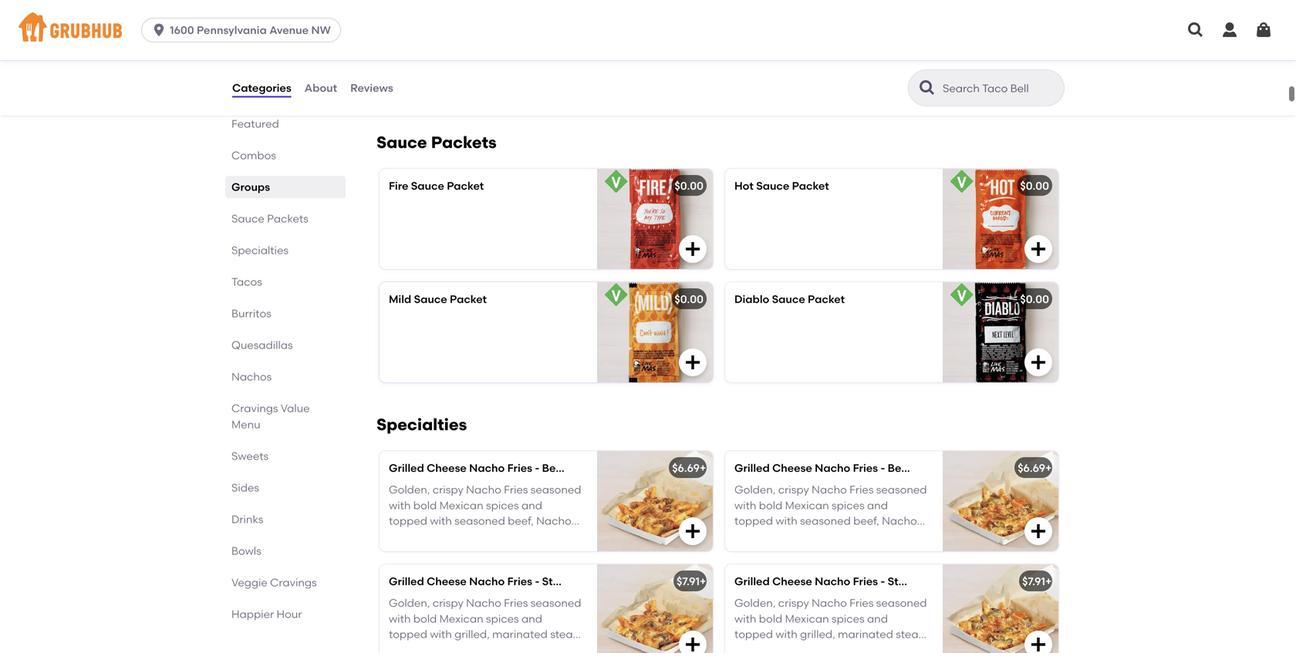 Task type: vqa. For each thing, say whether or not it's contained in the screenshot.
Tacos.
yes



Task type: describe. For each thing, give the bounding box(es) containing it.
$0.00 for hot sauce packet
[[1020, 179, 1049, 192]]

choice for nacho
[[414, 32, 450, 45]]

tacos: for your choice of 12 of the following tacos: crunchy or soft taco, or nacho cheese doritos® locos tacos.
[[389, 48, 421, 61]]

$6.69 for grilled cheese nacho fries - beef
[[672, 462, 700, 475]]

$7.91 + for grilled cheese nacho fries - steak, spicy
[[1022, 575, 1052, 588]]

reviews
[[350, 81, 393, 94]]

your choice of 12 of the following tacos: crunchy or soft taco, or nacho cheese doritos® locos tacos. button
[[380, 0, 713, 100]]

categories
[[232, 81, 291, 94]]

nacho for grilled cheese nacho fries - steak
[[469, 575, 505, 588]]

fries for steak
[[507, 575, 532, 588]]

packet for diablo sauce packet
[[808, 293, 845, 306]]

nacho inside your choice of 12 of the following tacos: crunchy or soft taco supremes®, or nacho cheese doritos® locos tacos supremes®
[[811, 63, 847, 77]]

diablo sauce packet image
[[943, 282, 1059, 383]]

sides
[[231, 481, 259, 495]]

your for your choice of 12 of the following tacos: crunchy or soft taco, or nacho cheese doritos® locos tacos.
[[389, 32, 412, 45]]

featured
[[231, 117, 279, 130]]

diablo sauce packet
[[735, 293, 845, 306]]

cheese for grilled cheese nacho fries - beef
[[427, 462, 467, 475]]

$0.00 for diablo sauce packet
[[1020, 293, 1049, 306]]

quesadillas
[[231, 339, 293, 352]]

supremes®
[[847, 79, 905, 92]]

1 vertical spatial cravings
[[270, 576, 317, 590]]

packet for mild sauce packet
[[450, 293, 487, 306]]

tacos.
[[548, 63, 581, 77]]

$6.69 + for grilled cheese nacho fries - beef
[[672, 462, 706, 475]]

sauce up fire
[[377, 133, 427, 152]]

avenue
[[269, 24, 309, 37]]

cravings value menu
[[231, 402, 310, 431]]

svg image for supreme variety taco party pack image
[[1029, 71, 1048, 89]]

beef,
[[888, 462, 914, 475]]

- for beef,
[[881, 462, 885, 475]]

svg image inside the 1600 pennsylvania avenue nw button
[[151, 22, 167, 38]]

your choice of 12 of the following tacos: crunchy or soft taco, or nacho cheese doritos® locos tacos.
[[389, 32, 581, 77]]

nacho for grilled cheese nacho fries - steak, spicy
[[815, 575, 851, 588]]

$7.91 for grilled cheese nacho fries - steak
[[677, 575, 700, 588]]

following for taco
[[856, 32, 903, 45]]

cheese for grilled cheese nacho fries - steak
[[427, 575, 467, 588]]

or right supremes®,
[[798, 63, 809, 77]]

- for steak
[[535, 575, 540, 588]]

locos inside your choice of 12 of the following tacos: crunchy or soft taco supremes®, or nacho cheese doritos® locos tacos supremes®
[[780, 79, 811, 92]]

grilled for grilled cheese nacho fries - steak
[[389, 575, 424, 588]]

12 for cheese
[[465, 32, 475, 45]]

groups
[[231, 181, 270, 194]]

cheese for grilled cheese nacho fries - steak, spicy
[[772, 575, 812, 588]]

reviews button
[[350, 60, 394, 116]]

supreme variety taco party pack image
[[943, 0, 1059, 100]]

1 horizontal spatial specialties
[[377, 415, 467, 435]]

1600 pennsylvania avenue nw
[[170, 24, 331, 37]]

packet for hot sauce packet
[[792, 179, 829, 192]]

your choice of 12 of the following tacos: crunchy or soft taco supremes®, or nacho cheese doritos® locos tacos supremes®
[[735, 32, 905, 92]]

cheese for grilled cheese nacho fries - beef, spicy
[[772, 462, 812, 475]]

value
[[281, 402, 310, 415]]

$0.00 for fire sauce packet
[[675, 179, 704, 192]]

or left taco,
[[471, 48, 481, 61]]

0 vertical spatial specialties
[[231, 244, 289, 257]]

fire sauce packet image
[[597, 169, 713, 269]]

tacos: for your choice of 12 of the following tacos: crunchy or soft taco supremes®, or nacho cheese doritos® locos tacos supremes®
[[735, 48, 767, 61]]

search icon image
[[918, 79, 937, 97]]

svg image for "grilled cheese nacho fries - steak, spicy" image
[[1029, 636, 1048, 654]]

veggie
[[231, 576, 268, 590]]

spicy for grilled cheese nacho fries - beef, spicy
[[917, 462, 946, 475]]

nw
[[311, 24, 331, 37]]

fire sauce packet
[[389, 179, 484, 192]]

sauce for hot sauce packet
[[756, 179, 790, 192]]

grilled cheese nacho fries - beef
[[389, 462, 566, 475]]

soft for taco,
[[484, 48, 505, 61]]

12 for nacho
[[811, 32, 821, 45]]

svg image for fire sauce packet image
[[684, 240, 702, 258]]

cheese inside your choice of 12 of the following tacos: crunchy or soft taco supremes®, or nacho cheese doritos® locos tacos supremes®
[[849, 63, 889, 77]]

grilled cheese nacho fries - steak image
[[597, 565, 713, 654]]

nacho for grilled cheese nacho fries - beef
[[469, 462, 505, 475]]

grilled cheese nacho fries - steak, spicy
[[735, 575, 953, 588]]

your for your choice of 12 of the following tacos: crunchy or soft taco supremes®, or nacho cheese doritos® locos tacos supremes®
[[735, 32, 757, 45]]

0 vertical spatial sauce packets
[[377, 133, 497, 152]]



Task type: locate. For each thing, give the bounding box(es) containing it.
hot sauce packet image
[[943, 169, 1059, 269]]

1 vertical spatial spicy
[[924, 575, 953, 588]]

0 horizontal spatial $6.69 +
[[672, 462, 706, 475]]

your up supremes®,
[[735, 32, 757, 45]]

2 $6.69 from the left
[[1018, 462, 1046, 475]]

sweets
[[231, 450, 269, 463]]

your choice of 12 of the following tacos: crunchy or soft taco supremes®, or nacho cheese doritos® locos tacos supremes® button
[[725, 0, 1059, 100]]

combos
[[231, 149, 276, 162]]

svg image for grilled cheese nacho fries - beef, spicy image
[[1029, 522, 1048, 541]]

the for taco,
[[491, 32, 508, 45]]

1 horizontal spatial packets
[[431, 133, 497, 152]]

packet right fire
[[447, 179, 484, 192]]

your up reviews
[[389, 32, 412, 45]]

grilled for grilled cheese nacho fries - beef
[[389, 462, 424, 475]]

packets
[[431, 133, 497, 152], [267, 212, 308, 225]]

1 vertical spatial tacos
[[231, 275, 262, 289]]

svg image for grilled cheese nacho fries - beef image
[[684, 522, 702, 541]]

beef
[[542, 462, 566, 475]]

1 horizontal spatial the
[[836, 32, 854, 45]]

specialties up burritos
[[231, 244, 289, 257]]

drinks
[[231, 513, 263, 526]]

nachos
[[231, 370, 272, 383]]

grilled
[[389, 462, 424, 475], [735, 462, 770, 475], [389, 575, 424, 588], [735, 575, 770, 588]]

0 horizontal spatial soft
[[484, 48, 505, 61]]

0 vertical spatial spicy
[[917, 462, 946, 475]]

fries for steak,
[[853, 575, 878, 588]]

mild sauce packet
[[389, 293, 487, 306]]

sauce packets
[[377, 133, 497, 152], [231, 212, 308, 225]]

$7.91 +
[[677, 575, 706, 588], [1022, 575, 1052, 588]]

$6.69 +
[[672, 462, 706, 475], [1018, 462, 1052, 475]]

12 inside your choice of 12 of the following tacos: crunchy or soft taco supremes®, or nacho cheese doritos® locos tacos supremes®
[[811, 32, 821, 45]]

packet right mild
[[450, 293, 487, 306]]

spicy for grilled cheese nacho fries - steak, spicy
[[924, 575, 953, 588]]

fries left beef,
[[853, 462, 878, 475]]

2 tacos: from the left
[[735, 48, 767, 61]]

Search Taco Bell search field
[[941, 81, 1059, 96]]

1 horizontal spatial $7.91 +
[[1022, 575, 1052, 588]]

hot sauce packet
[[735, 179, 829, 192]]

or
[[471, 48, 481, 61], [538, 48, 549, 61], [816, 48, 827, 61], [798, 63, 809, 77]]

svg image for "hot sauce packet" image
[[1029, 240, 1048, 258]]

1 horizontal spatial $7.91
[[1022, 575, 1046, 588]]

choice for or
[[760, 32, 795, 45]]

0 horizontal spatial 12
[[465, 32, 475, 45]]

- left steak,
[[881, 575, 885, 588]]

0 horizontal spatial the
[[491, 32, 508, 45]]

1 tacos: from the left
[[389, 48, 421, 61]]

nacho right supremes®,
[[811, 63, 847, 77]]

1 following from the left
[[510, 32, 557, 45]]

packets up fire sauce packet
[[431, 133, 497, 152]]

0 horizontal spatial tacos
[[231, 275, 262, 289]]

1 $7.91 + from the left
[[677, 575, 706, 588]]

tacos: inside the your choice of 12 of the following tacos: crunchy or soft taco, or nacho cheese doritos® locos tacos.
[[389, 48, 421, 61]]

the
[[491, 32, 508, 45], [836, 32, 854, 45]]

following
[[510, 32, 557, 45], [856, 32, 903, 45]]

2 your from the left
[[735, 32, 757, 45]]

+ for grilled cheese nacho fries - steak, spicy
[[1046, 575, 1052, 588]]

crunchy
[[424, 48, 468, 61], [769, 48, 814, 61]]

grilled cheese nacho fries - beef image
[[597, 451, 713, 552]]

tacos:
[[389, 48, 421, 61], [735, 48, 767, 61]]

$0.00 for mild sauce packet
[[675, 293, 704, 306]]

$7.91 for grilled cheese nacho fries - steak, spicy
[[1022, 575, 1046, 588]]

1 horizontal spatial 12
[[811, 32, 821, 45]]

1600 pennsylvania avenue nw button
[[141, 18, 347, 42]]

or right taco,
[[538, 48, 549, 61]]

the inside your choice of 12 of the following tacos: crunchy or soft taco supremes®, or nacho cheese doritos® locos tacos supremes®
[[836, 32, 854, 45]]

mild
[[389, 293, 411, 306]]

2 the from the left
[[836, 32, 854, 45]]

fries
[[507, 462, 532, 475], [853, 462, 878, 475], [507, 575, 532, 588], [853, 575, 878, 588]]

following inside the your choice of 12 of the following tacos: crunchy or soft taco, or nacho cheese doritos® locos tacos.
[[510, 32, 557, 45]]

the inside the your choice of 12 of the following tacos: crunchy or soft taco, or nacho cheese doritos® locos tacos.
[[491, 32, 508, 45]]

$0.00
[[675, 179, 704, 192], [1020, 179, 1049, 192], [675, 293, 704, 306], [1020, 293, 1049, 306]]

1600
[[170, 24, 194, 37]]

1 horizontal spatial crunchy
[[769, 48, 814, 61]]

0 horizontal spatial tacos:
[[389, 48, 421, 61]]

grilled cheese nacho fries - steak
[[389, 575, 573, 588]]

cravings up hour
[[270, 576, 317, 590]]

1 horizontal spatial soft
[[830, 48, 850, 61]]

svg image
[[1187, 21, 1205, 39], [1221, 21, 1239, 39], [1029, 71, 1048, 89], [684, 240, 702, 258], [684, 353, 702, 372], [684, 636, 702, 654], [1029, 636, 1048, 654]]

0 vertical spatial packets
[[431, 133, 497, 152]]

+ for grilled cheese nacho fries - steak
[[700, 575, 706, 588]]

main navigation navigation
[[0, 0, 1296, 60]]

1 horizontal spatial following
[[856, 32, 903, 45]]

crunchy left taco,
[[424, 48, 468, 61]]

of
[[452, 32, 463, 45], [478, 32, 488, 45], [798, 32, 808, 45], [823, 32, 834, 45]]

tacos: up supremes®,
[[735, 48, 767, 61]]

the up the taco
[[836, 32, 854, 45]]

happier
[[231, 608, 274, 621]]

0 horizontal spatial $7.91 +
[[677, 575, 706, 588]]

- left steak
[[535, 575, 540, 588]]

packets down groups
[[267, 212, 308, 225]]

4 of from the left
[[823, 32, 834, 45]]

packet right hot
[[792, 179, 829, 192]]

1 the from the left
[[491, 32, 508, 45]]

grilled for grilled cheese nacho fries - steak, spicy
[[735, 575, 770, 588]]

locos down taco,
[[515, 63, 545, 77]]

spicy right beef,
[[917, 462, 946, 475]]

soft for taco
[[830, 48, 850, 61]]

svg image for grilled cheese nacho fries - steak image
[[684, 636, 702, 654]]

taco,
[[507, 48, 536, 61]]

tacos inside your choice of 12 of the following tacos: crunchy or soft taco supremes®, or nacho cheese doritos® locos tacos supremes®
[[813, 79, 844, 92]]

soft left taco,
[[484, 48, 505, 61]]

cheese inside the your choice of 12 of the following tacos: crunchy or soft taco, or nacho cheese doritos® locos tacos.
[[427, 63, 467, 77]]

hour
[[277, 608, 302, 621]]

sauce down groups
[[231, 212, 265, 225]]

1 vertical spatial locos
[[780, 79, 811, 92]]

0 horizontal spatial locos
[[515, 63, 545, 77]]

0 horizontal spatial sauce packets
[[231, 212, 308, 225]]

choice inside your choice of 12 of the following tacos: crunchy or soft taco supremes®, or nacho cheese doritos® locos tacos supremes®
[[760, 32, 795, 45]]

doritos® inside the your choice of 12 of the following tacos: crunchy or soft taco, or nacho cheese doritos® locos tacos.
[[469, 63, 512, 77]]

crunchy for or
[[769, 48, 814, 61]]

fries left steak
[[507, 575, 532, 588]]

choice
[[414, 32, 450, 45], [760, 32, 795, 45]]

1 12 from the left
[[465, 32, 475, 45]]

3 of from the left
[[798, 32, 808, 45]]

1 horizontal spatial locos
[[780, 79, 811, 92]]

0 horizontal spatial following
[[510, 32, 557, 45]]

1 horizontal spatial doritos®
[[735, 79, 777, 92]]

crunchy inside the your choice of 12 of the following tacos: crunchy or soft taco, or nacho cheese doritos® locos tacos.
[[424, 48, 468, 61]]

spicy
[[917, 462, 946, 475], [924, 575, 953, 588]]

- left the "beef"
[[535, 462, 540, 475]]

pennsylvania
[[197, 24, 267, 37]]

doritos® down taco,
[[469, 63, 512, 77]]

taco
[[853, 48, 879, 61]]

steak,
[[888, 575, 921, 588]]

tacos: inside your choice of 12 of the following tacos: crunchy or soft taco supremes®, or nacho cheese doritos® locos tacos supremes®
[[735, 48, 767, 61]]

choice inside the your choice of 12 of the following tacos: crunchy or soft taco, or nacho cheese doritos® locos tacos.
[[414, 32, 450, 45]]

fries for beef,
[[853, 462, 878, 475]]

sauce right mild
[[414, 293, 447, 306]]

nacho left steak,
[[815, 575, 851, 588]]

0 horizontal spatial your
[[389, 32, 412, 45]]

cravings
[[231, 402, 278, 415], [270, 576, 317, 590]]

fries left steak,
[[853, 575, 878, 588]]

packet
[[447, 179, 484, 192], [792, 179, 829, 192], [450, 293, 487, 306], [808, 293, 845, 306]]

1 vertical spatial doritos®
[[735, 79, 777, 92]]

2 following from the left
[[856, 32, 903, 45]]

2 $7.91 from the left
[[1022, 575, 1046, 588]]

+ for grilled cheese nacho fries - beef
[[700, 462, 706, 475]]

nacho
[[389, 63, 424, 77], [811, 63, 847, 77], [469, 462, 505, 475], [815, 462, 851, 475], [469, 575, 505, 588], [815, 575, 851, 588]]

crunchy for nacho
[[424, 48, 468, 61]]

following for taco,
[[510, 32, 557, 45]]

tacos up burritos
[[231, 275, 262, 289]]

locos
[[515, 63, 545, 77], [780, 79, 811, 92]]

1 vertical spatial packets
[[267, 212, 308, 225]]

2 $7.91 + from the left
[[1022, 575, 1052, 588]]

doritos® down supremes®,
[[735, 79, 777, 92]]

crunchy up supremes®,
[[769, 48, 814, 61]]

2 crunchy from the left
[[769, 48, 814, 61]]

cravings up menu
[[231, 402, 278, 415]]

veggie cravings
[[231, 576, 317, 590]]

1 $6.69 + from the left
[[672, 462, 706, 475]]

menu
[[231, 418, 261, 431]]

1 horizontal spatial choice
[[760, 32, 795, 45]]

the up taco,
[[491, 32, 508, 45]]

fire
[[389, 179, 408, 192]]

grilled cheese nacho fries - beef, spicy image
[[943, 451, 1059, 552]]

steak
[[542, 575, 573, 588]]

soft left the taco
[[830, 48, 850, 61]]

- for steak,
[[881, 575, 885, 588]]

your inside your choice of 12 of the following tacos: crunchy or soft taco supremes®, or nacho cheese doritos® locos tacos supremes®
[[735, 32, 757, 45]]

1 horizontal spatial tacos
[[813, 79, 844, 92]]

1 horizontal spatial tacos:
[[735, 48, 767, 61]]

nacho up reviews
[[389, 63, 424, 77]]

0 horizontal spatial choice
[[414, 32, 450, 45]]

cheese
[[427, 63, 467, 77], [849, 63, 889, 77], [427, 462, 467, 475], [772, 462, 812, 475], [427, 575, 467, 588], [772, 575, 812, 588]]

soft inside your choice of 12 of the following tacos: crunchy or soft taco supremes®, or nacho cheese doritos® locos tacos supremes®
[[830, 48, 850, 61]]

grilled cheese nacho fries - beef, spicy
[[735, 462, 946, 475]]

1 horizontal spatial sauce packets
[[377, 133, 497, 152]]

1 soft from the left
[[484, 48, 505, 61]]

burritos
[[231, 307, 271, 320]]

0 horizontal spatial specialties
[[231, 244, 289, 257]]

0 horizontal spatial packets
[[267, 212, 308, 225]]

1 horizontal spatial $6.69 +
[[1018, 462, 1052, 475]]

the for taco
[[836, 32, 854, 45]]

12 inside the your choice of 12 of the following tacos: crunchy or soft taco, or nacho cheese doritos® locos tacos.
[[465, 32, 475, 45]]

sauce packets up fire sauce packet
[[377, 133, 497, 152]]

doritos® inside your choice of 12 of the following tacos: crunchy or soft taco supremes®, or nacho cheese doritos® locos tacos supremes®
[[735, 79, 777, 92]]

$6.69 + for grilled cheese nacho fries - beef, spicy
[[1018, 462, 1052, 475]]

0 horizontal spatial doritos®
[[469, 63, 512, 77]]

-
[[535, 462, 540, 475], [881, 462, 885, 475], [535, 575, 540, 588], [881, 575, 885, 588]]

nacho left beef,
[[815, 462, 851, 475]]

$7.91
[[677, 575, 700, 588], [1022, 575, 1046, 588]]

1 of from the left
[[452, 32, 463, 45]]

following up taco,
[[510, 32, 557, 45]]

nacho left steak
[[469, 575, 505, 588]]

hot
[[735, 179, 754, 192]]

1 choice from the left
[[414, 32, 450, 45]]

+ for grilled cheese nacho fries - beef, spicy
[[1046, 462, 1052, 475]]

packet right diablo
[[808, 293, 845, 306]]

1 crunchy from the left
[[424, 48, 468, 61]]

2 $6.69 + from the left
[[1018, 462, 1052, 475]]

following up the taco
[[856, 32, 903, 45]]

1 horizontal spatial $6.69
[[1018, 462, 1046, 475]]

happier hour
[[231, 608, 302, 621]]

sauce for mild sauce packet
[[414, 293, 447, 306]]

1 your from the left
[[389, 32, 412, 45]]

variety taco party pack image
[[597, 0, 713, 100]]

sauce packets down groups
[[231, 212, 308, 225]]

1 $7.91 from the left
[[677, 575, 700, 588]]

$7.91 + for grilled cheese nacho fries - steak
[[677, 575, 706, 588]]

sauce right hot
[[756, 179, 790, 192]]

1 vertical spatial sauce packets
[[231, 212, 308, 225]]

fries left the "beef"
[[507, 462, 532, 475]]

2 12 from the left
[[811, 32, 821, 45]]

0 vertical spatial cravings
[[231, 402, 278, 415]]

packet for fire sauce packet
[[447, 179, 484, 192]]

$6.69 for grilled cheese nacho fries - beef, spicy
[[1018, 462, 1046, 475]]

$6.69
[[672, 462, 700, 475], [1018, 462, 1046, 475]]

or left the taco
[[816, 48, 827, 61]]

tacos
[[813, 79, 844, 92], [231, 275, 262, 289]]

0 horizontal spatial $7.91
[[677, 575, 700, 588]]

about
[[305, 81, 337, 94]]

tacos left 'supremes®'
[[813, 79, 844, 92]]

sauce
[[377, 133, 427, 152], [411, 179, 444, 192], [756, 179, 790, 192], [231, 212, 265, 225], [414, 293, 447, 306], [772, 293, 805, 306]]

spicy right steak,
[[924, 575, 953, 588]]

0 vertical spatial tacos
[[813, 79, 844, 92]]

doritos®
[[469, 63, 512, 77], [735, 79, 777, 92]]

your inside the your choice of 12 of the following tacos: crunchy or soft taco, or nacho cheese doritos® locos tacos.
[[389, 32, 412, 45]]

1 vertical spatial specialties
[[377, 415, 467, 435]]

svg image
[[1255, 21, 1273, 39], [151, 22, 167, 38], [1029, 240, 1048, 258], [1029, 353, 1048, 372], [684, 522, 702, 541], [1029, 522, 1048, 541]]

locos down supremes®,
[[780, 79, 811, 92]]

following inside your choice of 12 of the following tacos: crunchy or soft taco supremes®, or nacho cheese doritos® locos tacos supremes®
[[856, 32, 903, 45]]

0 horizontal spatial crunchy
[[424, 48, 468, 61]]

nacho inside the your choice of 12 of the following tacos: crunchy or soft taco, or nacho cheese doritos® locos tacos.
[[389, 63, 424, 77]]

2 choice from the left
[[760, 32, 795, 45]]

- left beef,
[[881, 462, 885, 475]]

specialties
[[231, 244, 289, 257], [377, 415, 467, 435]]

+
[[700, 462, 706, 475], [1046, 462, 1052, 475], [700, 575, 706, 588], [1046, 575, 1052, 588]]

sauce for diablo sauce packet
[[772, 293, 805, 306]]

sauce right diablo
[[772, 293, 805, 306]]

soft inside the your choice of 12 of the following tacos: crunchy or soft taco, or nacho cheese doritos® locos tacos.
[[484, 48, 505, 61]]

- for beef
[[535, 462, 540, 475]]

your
[[389, 32, 412, 45], [735, 32, 757, 45]]

2 of from the left
[[478, 32, 488, 45]]

tacos: up reviews
[[389, 48, 421, 61]]

locos inside the your choice of 12 of the following tacos: crunchy or soft taco, or nacho cheese doritos® locos tacos.
[[515, 63, 545, 77]]

fries for beef
[[507, 462, 532, 475]]

supremes®,
[[735, 63, 795, 77]]

2 soft from the left
[[830, 48, 850, 61]]

specialties up grilled cheese nacho fries - beef
[[377, 415, 467, 435]]

0 vertical spatial doritos®
[[469, 63, 512, 77]]

svg image for the diablo sauce packet image
[[1029, 353, 1048, 372]]

0 vertical spatial locos
[[515, 63, 545, 77]]

grilled cheese nacho fries - steak, spicy image
[[943, 565, 1059, 654]]

1 horizontal spatial your
[[735, 32, 757, 45]]

sauce for fire sauce packet
[[411, 179, 444, 192]]

diablo
[[735, 293, 770, 306]]

0 horizontal spatial $6.69
[[672, 462, 700, 475]]

crunchy inside your choice of 12 of the following tacos: crunchy or soft taco supremes®, or nacho cheese doritos® locos tacos supremes®
[[769, 48, 814, 61]]

1 $6.69 from the left
[[672, 462, 700, 475]]

grilled for grilled cheese nacho fries - beef, spicy
[[735, 462, 770, 475]]

nacho for grilled cheese nacho fries - beef, spicy
[[815, 462, 851, 475]]

about button
[[304, 60, 338, 116]]

mild sauce packet image
[[597, 282, 713, 383]]

nacho left the "beef"
[[469, 462, 505, 475]]

cravings inside cravings value menu
[[231, 402, 278, 415]]

categories button
[[231, 60, 292, 116]]

sauce right fire
[[411, 179, 444, 192]]

soft
[[484, 48, 505, 61], [830, 48, 850, 61]]

bowls
[[231, 545, 261, 558]]

svg image for mild sauce packet image
[[684, 353, 702, 372]]

12
[[465, 32, 475, 45], [811, 32, 821, 45]]



